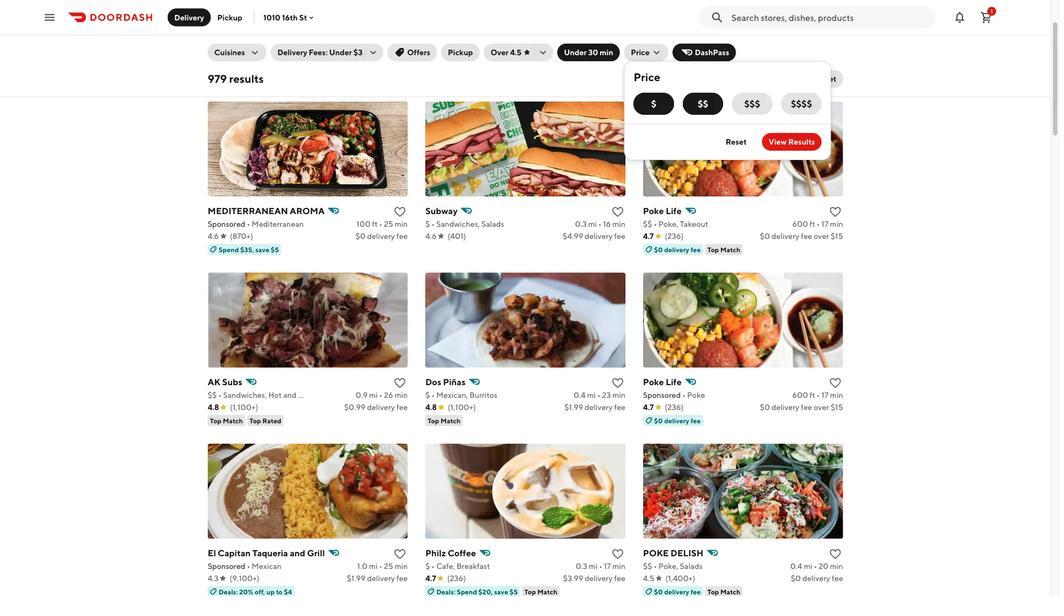 Task type: vqa. For each thing, say whether or not it's contained in the screenshot.


Task type: describe. For each thing, give the bounding box(es) containing it.
$4.99 delivery fee
[[563, 232, 626, 241]]

1 horizontal spatial 4.5
[[644, 574, 655, 583]]

1 under from the left
[[329, 48, 352, 57]]

min inside button
[[600, 48, 614, 57]]

0.9
[[356, 391, 368, 400]]

$4.99
[[563, 232, 584, 241]]

16
[[604, 220, 611, 229]]

top for philz coffee
[[525, 588, 536, 596]]

16th
[[282, 13, 298, 22]]

30
[[589, 48, 599, 57]]

results
[[789, 137, 816, 147]]

results
[[229, 73, 264, 86]]

sandwiches, for salads
[[437, 220, 480, 229]]

4.7 for $ • cafe, breakfast
[[426, 574, 436, 583]]

$$$$
[[792, 99, 813, 109]]

dashpass button
[[673, 44, 736, 62]]

$​0 delivery fee for poke delish
[[791, 574, 844, 583]]

aroma
[[290, 206, 325, 216]]

$3.99 delivery fee
[[563, 574, 626, 583]]

delish
[[671, 548, 704, 559]]

23
[[602, 391, 611, 400]]

0.4 for piñas
[[574, 391, 586, 400]]

top rated
[[250, 417, 282, 425]]

1 vertical spatial $5
[[510, 588, 518, 596]]

(870+)
[[230, 232, 253, 241]]

mexican,
[[437, 391, 468, 400]]

sponsored for mediterranean
[[208, 220, 246, 229]]

$0 for poke
[[655, 246, 663, 254]]

top match for poke delish
[[708, 588, 741, 596]]

fees:
[[309, 48, 328, 57]]

1 vertical spatial price
[[634, 71, 661, 84]]

over
[[491, 48, 509, 57]]

click to add this store to your saved list image for $$ • poke, takeout
[[829, 206, 843, 219]]

$$ for $$
[[698, 99, 709, 109]]

breakfast
[[457, 562, 490, 571]]

delivery button
[[168, 9, 211, 26]]

1010
[[264, 13, 281, 22]]

open menu image
[[43, 11, 56, 24]]

italian
[[834, 19, 856, 28]]

seafood
[[701, 19, 730, 28]]

sponsored for poke
[[644, 391, 681, 400]]

cafe,
[[437, 562, 455, 571]]

el capitan taqueria and grill
[[208, 548, 325, 559]]

2 600 from the top
[[793, 391, 809, 400]]

1010 16th st button
[[264, 13, 316, 22]]

offers button
[[388, 44, 437, 62]]

acclaimed link
[[252, 0, 294, 32]]

$$ for $$ • sandwiches, hot and cold sandwiches 0.9 mi • 26 min
[[208, 391, 217, 400]]

mediterranean
[[252, 220, 304, 229]]

el
[[208, 548, 216, 559]]

$$$$ button
[[782, 93, 822, 115]]

1 over from the top
[[814, 232, 830, 241]]

under 30 min button
[[558, 44, 620, 62]]

deals: for deals: spend $20, save $5
[[437, 588, 456, 596]]

$35,
[[240, 246, 254, 254]]

2 600 ft • 17 min from the top
[[793, 391, 844, 400]]

hot
[[269, 391, 282, 400]]

over 4.5 button
[[484, 44, 553, 62]]

acclaimed
[[254, 19, 292, 28]]

offers
[[408, 48, 431, 57]]

mexican
[[252, 562, 282, 571]]

philz coffee
[[426, 548, 476, 559]]

0.4 mi • 20 min
[[791, 562, 844, 571]]

1
[[991, 8, 994, 14]]

top for ak subs
[[250, 417, 261, 425]]

sponsored • mediterranean
[[208, 220, 304, 229]]

1 vertical spatial coffee
[[448, 548, 476, 559]]

cold
[[298, 391, 315, 400]]

poke, for delish
[[659, 562, 679, 571]]

delivery for delivery
[[174, 13, 204, 22]]

0 vertical spatial pickup
[[218, 13, 243, 22]]

1 horizontal spatial pickup
[[448, 48, 473, 57]]

0.4 for delish
[[791, 562, 803, 571]]

$​0 delivery fee for mediterranean aroma
[[356, 232, 408, 241]]

$$ • poke, salads
[[644, 562, 703, 571]]

1 horizontal spatial save
[[495, 588, 509, 596]]

mediterranean aroma
[[208, 206, 325, 216]]

trending link
[[209, 0, 246, 32]]

$ • cafe, breakfast
[[426, 562, 490, 571]]

click to add this store to your saved list image for mediterranean aroma
[[394, 206, 407, 219]]

1 button
[[976, 6, 998, 28]]

100 ft • 25 min
[[357, 220, 408, 229]]

view results
[[769, 137, 816, 147]]

up
[[267, 588, 275, 596]]

over 4.5
[[491, 48, 522, 57]]

dos piñas
[[426, 377, 466, 387]]

4.6 for subway
[[426, 232, 437, 241]]

2 $0 from the top
[[655, 417, 663, 425]]

top match for poke life
[[708, 246, 741, 254]]

1 600 ft • 17 min from the top
[[793, 220, 844, 229]]

poke delish
[[644, 548, 704, 559]]

grill
[[307, 548, 325, 559]]

1 horizontal spatial pickup button
[[442, 44, 480, 62]]

$ button
[[634, 93, 675, 115]]

piñas
[[443, 377, 466, 387]]

$0 delivery fee for life
[[655, 246, 701, 254]]

1 vertical spatial 4.7
[[644, 403, 654, 412]]

0 vertical spatial reset button
[[810, 70, 844, 88]]

0 vertical spatial pickup button
[[211, 9, 249, 26]]

2 items, open order cart image
[[980, 11, 994, 24]]

mediterranean
[[208, 206, 288, 216]]

$ • mexican, burritos
[[426, 391, 498, 400]]

1 $​0 delivery fee over $15 from the top
[[760, 232, 844, 241]]

cuisines button
[[208, 44, 267, 62]]

mi right 0.9 at the bottom of page
[[369, 391, 378, 400]]

st
[[299, 13, 307, 22]]

(9,100+)
[[230, 574, 260, 583]]

notification bell image
[[954, 11, 967, 24]]

salads for subway
[[482, 220, 505, 229]]

$1.99 delivery fee for el capitan taqueria and grill
[[347, 574, 408, 583]]

deals: for deals: 20% off, up to $4
[[219, 588, 238, 596]]

$1.99 for el capitan taqueria and grill
[[347, 574, 366, 583]]

view
[[769, 137, 787, 147]]

$20,
[[479, 588, 493, 596]]

sponsored • mexican
[[208, 562, 282, 571]]

$4
[[284, 588, 292, 596]]

(401)
[[448, 232, 466, 241]]

(236) for takeout
[[665, 232, 684, 241]]

sponsored for el
[[208, 562, 246, 571]]

1 life from the top
[[666, 206, 682, 216]]

4.8 for ak subs
[[208, 403, 219, 412]]

rated
[[263, 417, 282, 425]]

2 poke life from the top
[[644, 377, 682, 387]]

dashpass
[[695, 48, 730, 57]]

cuisines
[[214, 48, 245, 57]]

$0.99 delivery fee
[[344, 403, 408, 412]]

$1.99 for dos piñas
[[565, 403, 584, 412]]

capitan
[[218, 548, 251, 559]]

next button of carousel image
[[838, 1, 849, 12]]

1 poke life from the top
[[644, 206, 682, 216]]

subs
[[222, 377, 242, 387]]

2 life from the top
[[666, 377, 682, 387]]

20%
[[239, 588, 253, 596]]

1 vertical spatial 17
[[822, 391, 829, 400]]

0.3 for subway
[[575, 220, 587, 229]]

$0.99
[[344, 403, 366, 412]]



Task type: locate. For each thing, give the bounding box(es) containing it.
save right $35,
[[256, 246, 270, 254]]

0 horizontal spatial deals:
[[219, 588, 238, 596]]

1 vertical spatial 0.4
[[791, 562, 803, 571]]

under inside button
[[564, 48, 587, 57]]

4.7 down philz
[[426, 574, 436, 583]]

price down price button
[[634, 71, 661, 84]]

deals: left 20%
[[219, 588, 238, 596]]

pickup left over
[[448, 48, 473, 57]]

0 vertical spatial delivery
[[174, 13, 204, 22]]

$0 down sponsored • poke
[[655, 417, 663, 425]]

2 deals: from the left
[[437, 588, 456, 596]]

price button
[[625, 44, 669, 62]]

0 vertical spatial salads
[[482, 220, 505, 229]]

3 $0 delivery fee from the top
[[655, 588, 701, 596]]

$3
[[354, 48, 363, 57]]

0 vertical spatial coffee
[[306, 19, 330, 28]]

$0 down $$ • poke, salads
[[655, 588, 663, 596]]

0 horizontal spatial pickup button
[[211, 9, 249, 26]]

17 for $ • cafe, breakfast
[[604, 562, 611, 571]]

subway
[[426, 206, 458, 216]]

2 vertical spatial $0 delivery fee
[[655, 588, 701, 596]]

sponsored • poke
[[644, 391, 706, 400]]

1 vertical spatial poke,
[[659, 562, 679, 571]]

$1.99 delivery fee down 1.0 mi • 25 min
[[347, 574, 408, 583]]

0 vertical spatial 600 ft • 17 min
[[793, 220, 844, 229]]

$0 delivery fee
[[655, 246, 701, 254], [655, 417, 701, 425], [655, 588, 701, 596]]

match for poke life
[[721, 246, 741, 254]]

pickup button up the cuisines
[[211, 9, 249, 26]]

1 vertical spatial 4.5
[[644, 574, 655, 583]]

pickup
[[218, 13, 243, 22], [448, 48, 473, 57]]

0 horizontal spatial $1.99 delivery fee
[[347, 574, 408, 583]]

0 vertical spatial 25
[[384, 220, 393, 229]]

$​0 delivery fee down 0.4 mi • 20 min
[[791, 574, 844, 583]]

1 horizontal spatial $1.99 delivery fee
[[565, 403, 626, 412]]

1 (1,100+) from the left
[[230, 403, 258, 412]]

0.3 for philz coffee
[[576, 562, 588, 571]]

1 deals: from the left
[[219, 588, 238, 596]]

0 horizontal spatial $​0 delivery fee
[[356, 232, 408, 241]]

coffee up the $ • cafe, breakfast
[[448, 548, 476, 559]]

0 horizontal spatial 4.8
[[208, 403, 219, 412]]

(236) for breakfast
[[447, 574, 466, 583]]

life up sponsored • poke
[[666, 377, 682, 387]]

17
[[822, 220, 829, 229], [822, 391, 829, 400], [604, 562, 611, 571]]

0 vertical spatial 4.5
[[510, 48, 522, 57]]

$ for $ • sandwiches, salads
[[426, 220, 430, 229]]

0 horizontal spatial 0.4
[[574, 391, 586, 400]]

spend $35, save $5
[[219, 246, 279, 254]]

ak
[[208, 377, 221, 387]]

$$$ button
[[733, 93, 773, 115]]

$ down philz
[[426, 562, 430, 571]]

ft
[[372, 220, 378, 229], [810, 220, 816, 229], [810, 391, 816, 400]]

25 for el capitan taqueria and grill
[[384, 562, 393, 571]]

ak subs
[[208, 377, 242, 387]]

(236) down sponsored • poke
[[665, 403, 684, 412]]

$$
[[698, 99, 709, 109], [644, 220, 653, 229], [208, 391, 217, 400], [644, 562, 653, 571]]

20
[[819, 562, 829, 571]]

0 vertical spatial $​0 delivery fee
[[356, 232, 408, 241]]

$​0
[[356, 232, 366, 241], [760, 232, 770, 241], [760, 403, 770, 412], [791, 574, 801, 583]]

$1.99 down 1.0
[[347, 574, 366, 583]]

2 vertical spatial 4.7
[[426, 574, 436, 583]]

click to add this store to your saved list image
[[394, 206, 407, 219], [394, 377, 407, 390], [612, 377, 625, 390], [829, 548, 843, 561]]

2 vertical spatial poke
[[688, 391, 706, 400]]

poke life
[[644, 206, 682, 216], [644, 377, 682, 387]]

1 vertical spatial 25
[[384, 562, 393, 571]]

0 vertical spatial sandwiches,
[[437, 220, 480, 229]]

1 $0 from the top
[[655, 246, 663, 254]]

4.5 down poke
[[644, 574, 655, 583]]

1 $15 from the top
[[831, 232, 844, 241]]

dos
[[426, 377, 442, 387]]

25 right 100
[[384, 220, 393, 229]]

mi up $4.99 delivery fee on the top right of the page
[[589, 220, 597, 229]]

2 under from the left
[[564, 48, 587, 57]]

1 vertical spatial 600 ft • 17 min
[[793, 391, 844, 400]]

under left $3 at top
[[329, 48, 352, 57]]

979
[[208, 73, 227, 86]]

0 vertical spatial reset
[[816, 75, 837, 84]]

click to add this store to your saved list image left the dos
[[394, 377, 407, 390]]

(236)
[[665, 232, 684, 241], [665, 403, 684, 412], [447, 574, 466, 583]]

click to add this store to your saved list image for poke delish
[[829, 548, 843, 561]]

spend left $35,
[[219, 246, 239, 254]]

1 horizontal spatial $​0 delivery fee
[[791, 574, 844, 583]]

under 30 min
[[564, 48, 614, 57]]

mi for subway
[[589, 220, 597, 229]]

$$ • sandwiches, hot and cold sandwiches 0.9 mi • 26 min
[[208, 391, 408, 400]]

1.0 mi • 25 min
[[357, 562, 408, 571]]

mi right 1.0
[[369, 562, 378, 571]]

click to add this store to your saved list image for dos piñas
[[612, 377, 625, 390]]

1 25 from the top
[[384, 220, 393, 229]]

4.8 for dos piñas
[[426, 403, 437, 412]]

0.4 left 20
[[791, 562, 803, 571]]

2 vertical spatial 17
[[604, 562, 611, 571]]

4.6
[[208, 232, 219, 241], [426, 232, 437, 241]]

click to add this store to your saved list image
[[612, 206, 625, 219], [829, 206, 843, 219], [829, 377, 843, 390], [394, 548, 407, 561], [612, 548, 625, 561]]

1 vertical spatial sandwiches,
[[223, 391, 267, 400]]

click to add this store to your saved list image for $ • cafe, breakfast
[[612, 548, 625, 561]]

2 $15 from the top
[[831, 403, 844, 412]]

click to add this store to your saved list image up 0.4 mi • 20 min
[[829, 548, 843, 561]]

2 vertical spatial sponsored
[[208, 562, 246, 571]]

$0
[[655, 246, 663, 254], [655, 417, 663, 425], [655, 588, 663, 596]]

0.4 left "23"
[[574, 391, 586, 400]]

4.7 for $$ • poke, takeout
[[644, 232, 654, 241]]

$0 for poke
[[655, 588, 663, 596]]

0 vertical spatial poke
[[644, 206, 664, 216]]

click to add this store to your saved list image for $ • sandwiches, salads
[[612, 206, 625, 219]]

1 4.6 from the left
[[208, 232, 219, 241]]

takeout
[[680, 220, 709, 229]]

poke,
[[659, 220, 679, 229], [659, 562, 679, 571]]

1 poke, from the top
[[659, 220, 679, 229]]

3 $0 from the top
[[655, 588, 663, 596]]

burritos
[[470, 391, 498, 400]]

click to add this store to your saved list image for ak subs
[[394, 377, 407, 390]]

0 vertical spatial sponsored
[[208, 220, 246, 229]]

$0 delivery fee down (1,400+)
[[655, 588, 701, 596]]

4.7 down sponsored • poke
[[644, 403, 654, 412]]

0 vertical spatial poke,
[[659, 220, 679, 229]]

1 vertical spatial save
[[495, 588, 509, 596]]

poke life up $$ • poke, takeout
[[644, 206, 682, 216]]

1 vertical spatial life
[[666, 377, 682, 387]]

$ inside $ button
[[652, 99, 657, 109]]

mi for dos piñas
[[588, 391, 596, 400]]

and left grill
[[290, 548, 306, 559]]

(1,100+) up the top rated
[[230, 403, 258, 412]]

•
[[247, 220, 250, 229], [379, 220, 383, 229], [432, 220, 435, 229], [599, 220, 602, 229], [654, 220, 657, 229], [817, 220, 821, 229], [218, 391, 222, 400], [380, 391, 383, 400], [432, 391, 435, 400], [598, 391, 601, 400], [683, 391, 686, 400], [817, 391, 821, 400], [247, 562, 250, 571], [379, 562, 383, 571], [432, 562, 435, 571], [599, 562, 603, 571], [654, 562, 657, 571], [814, 562, 818, 571]]

1 horizontal spatial under
[[564, 48, 587, 57]]

$ • sandwiches, salads
[[426, 220, 505, 229]]

4.7 down $$ • poke, takeout
[[644, 232, 654, 241]]

25
[[384, 220, 393, 229], [384, 562, 393, 571]]

2 over from the top
[[814, 403, 830, 412]]

1 horizontal spatial $5
[[510, 588, 518, 596]]

click to add this store to your saved list image up the 100 ft • 25 min
[[394, 206, 407, 219]]

0 horizontal spatial reset
[[726, 137, 747, 147]]

$ down subway
[[426, 220, 430, 229]]

coffee up "fees:"
[[306, 19, 330, 28]]

under left 30
[[564, 48, 587, 57]]

$1.99 delivery fee for dos piñas
[[565, 403, 626, 412]]

0 horizontal spatial reset button
[[720, 133, 754, 151]]

1 vertical spatial $1.99
[[347, 574, 366, 583]]

$$ left $$$
[[698, 99, 709, 109]]

view results button
[[763, 133, 822, 151]]

$$ right 16
[[644, 220, 653, 229]]

2 vertical spatial (236)
[[447, 574, 466, 583]]

pickup button
[[211, 9, 249, 26], [442, 44, 480, 62]]

0 horizontal spatial delivery
[[174, 13, 204, 22]]

Store search: begin typing to search for stores available on DoorDash text field
[[732, 11, 930, 23]]

0 vertical spatial $​0 delivery fee over $15
[[760, 232, 844, 241]]

0 horizontal spatial pickup
[[218, 13, 243, 22]]

sandwiches
[[317, 391, 359, 400]]

1 horizontal spatial deals:
[[437, 588, 456, 596]]

$ for $ • mexican, burritos
[[426, 391, 430, 400]]

(1,100+) down $ • mexican, burritos
[[448, 403, 476, 412]]

0 vertical spatial $0 delivery fee
[[655, 246, 701, 254]]

top for poke life
[[708, 246, 720, 254]]

2 4.8 from the left
[[426, 403, 437, 412]]

1 vertical spatial 600
[[793, 391, 809, 400]]

0 horizontal spatial sandwiches,
[[223, 391, 267, 400]]

top for poke delish
[[708, 588, 720, 596]]

1010 16th st
[[264, 13, 307, 22]]

$$ • poke, takeout
[[644, 220, 709, 229]]

1 horizontal spatial 4.6
[[426, 232, 437, 241]]

1 horizontal spatial reset button
[[810, 70, 844, 88]]

match for poke delish
[[721, 588, 741, 596]]

$5 down 'mediterranean'
[[271, 246, 279, 254]]

fee
[[397, 232, 408, 241], [615, 232, 626, 241], [801, 232, 813, 241], [691, 246, 701, 254], [397, 403, 408, 412], [615, 403, 626, 412], [801, 403, 813, 412], [691, 417, 701, 425], [397, 574, 408, 583], [615, 574, 626, 583], [832, 574, 844, 583], [691, 588, 701, 596]]

1 4.8 from the left
[[208, 403, 219, 412]]

$0 delivery fee down $$ • poke, takeout
[[655, 246, 701, 254]]

0.3 up $4.99
[[575, 220, 587, 229]]

0 vertical spatial save
[[256, 246, 270, 254]]

25 for mediterranean aroma
[[384, 220, 393, 229]]

$3.99
[[563, 574, 584, 583]]

0.3
[[575, 220, 587, 229], [576, 562, 588, 571]]

mi for el capitan taqueria and grill
[[369, 562, 378, 571]]

reset button down $$$
[[720, 133, 754, 151]]

delivery inside button
[[174, 13, 204, 22]]

$​0 delivery fee
[[356, 232, 408, 241], [791, 574, 844, 583]]

mi for philz coffee
[[589, 562, 598, 571]]

0 vertical spatial 0.3
[[575, 220, 587, 229]]

4.8 down mexican,
[[426, 403, 437, 412]]

delivery left 'trending' link on the top of the page
[[174, 13, 204, 22]]

$5 right $20,
[[510, 588, 518, 596]]

0 horizontal spatial $5
[[271, 246, 279, 254]]

$1.99 delivery fee down "0.4 mi • 23 min"
[[565, 403, 626, 412]]

mi for poke delish
[[804, 562, 813, 571]]

1 600 from the top
[[793, 220, 809, 229]]

17 for $$ • poke, takeout
[[822, 220, 829, 229]]

$0 delivery fee down sponsored • poke
[[655, 417, 701, 425]]

1 vertical spatial poke
[[644, 377, 664, 387]]

$$$
[[745, 99, 761, 109]]

0 vertical spatial $1.99 delivery fee
[[565, 403, 626, 412]]

0 horizontal spatial save
[[256, 246, 270, 254]]

1 vertical spatial $​0 delivery fee
[[791, 574, 844, 583]]

reset down $$$
[[726, 137, 747, 147]]

0 vertical spatial 0.4
[[574, 391, 586, 400]]

min
[[600, 48, 614, 57], [395, 220, 408, 229], [613, 220, 626, 229], [831, 220, 844, 229], [395, 391, 408, 400], [613, 391, 626, 400], [831, 391, 844, 400], [395, 562, 408, 571], [613, 562, 626, 571], [831, 562, 844, 571]]

4.5 right over
[[510, 48, 522, 57]]

off,
[[255, 588, 265, 596]]

sandwiches, up (401)
[[437, 220, 480, 229]]

deals:
[[219, 588, 238, 596], [437, 588, 456, 596]]

1 vertical spatial $1.99 delivery fee
[[347, 574, 408, 583]]

reset button up $$$$ button
[[810, 70, 844, 88]]

$ left $$ button
[[652, 99, 657, 109]]

4.8 down ak
[[208, 403, 219, 412]]

1 horizontal spatial reset
[[816, 75, 837, 84]]

trending
[[212, 19, 243, 28]]

2 vertical spatial $0
[[655, 588, 663, 596]]

1 horizontal spatial delivery
[[278, 48, 307, 57]]

0 horizontal spatial 4.5
[[510, 48, 522, 57]]

price inside button
[[631, 48, 650, 57]]

1 vertical spatial $0 delivery fee
[[655, 417, 701, 425]]

pickup up the cuisines
[[218, 13, 243, 22]]

delivery fees: under $3
[[278, 48, 363, 57]]

0 vertical spatial 600
[[793, 220, 809, 229]]

0 vertical spatial price
[[631, 48, 650, 57]]

save right $20,
[[495, 588, 509, 596]]

sandwiches, for hot
[[223, 391, 267, 400]]

mi left "23"
[[588, 391, 596, 400]]

deals: 20% off, up to $4
[[219, 588, 292, 596]]

0.3 mi • 16 min
[[575, 220, 626, 229]]

2 4.6 from the left
[[426, 232, 437, 241]]

0 vertical spatial spend
[[219, 246, 239, 254]]

4.6 left (401)
[[426, 232, 437, 241]]

delivery
[[174, 13, 204, 22], [278, 48, 307, 57]]

0 vertical spatial $0
[[655, 246, 663, 254]]

$0 down $$ • poke, takeout
[[655, 246, 663, 254]]

reset up $$$$ button
[[816, 75, 837, 84]]

2 25 from the top
[[384, 562, 393, 571]]

25 right 1.0
[[384, 562, 393, 571]]

deals: down cafe,
[[437, 588, 456, 596]]

4.6 for mediterranean aroma
[[208, 232, 219, 241]]

noodles
[[787, 19, 816, 28]]

26
[[384, 391, 393, 400]]

0 vertical spatial 17
[[822, 220, 829, 229]]

and right "hot"
[[283, 391, 297, 400]]

100
[[357, 220, 371, 229]]

click to add this store to your saved list image up "0.4 mi • 23 min"
[[612, 377, 625, 390]]

0 vertical spatial $15
[[831, 232, 844, 241]]

1 horizontal spatial 0.4
[[791, 562, 803, 571]]

$​0 delivery fee down the 100 ft • 25 min
[[356, 232, 408, 241]]

1 vertical spatial and
[[290, 548, 306, 559]]

$$ inside button
[[698, 99, 709, 109]]

1 $0 delivery fee from the top
[[655, 246, 701, 254]]

0 vertical spatial life
[[666, 206, 682, 216]]

0 vertical spatial poke life
[[644, 206, 682, 216]]

1 vertical spatial reset
[[726, 137, 747, 147]]

$$ down ak
[[208, 391, 217, 400]]

1 horizontal spatial salads
[[680, 562, 703, 571]]

life up $$ • poke, takeout
[[666, 206, 682, 216]]

0.4 mi • 23 min
[[574, 391, 626, 400]]

pickup button left over
[[442, 44, 480, 62]]

top match for philz coffee
[[525, 588, 558, 596]]

ft for • mediterranean
[[372, 220, 378, 229]]

$ for $ • cafe, breakfast
[[426, 562, 430, 571]]

$$ down poke
[[644, 562, 653, 571]]

mi left 20
[[804, 562, 813, 571]]

mi
[[589, 220, 597, 229], [369, 391, 378, 400], [588, 391, 596, 400], [369, 562, 378, 571], [589, 562, 598, 571], [804, 562, 813, 571]]

poke, down poke delish
[[659, 562, 679, 571]]

ft for • poke
[[810, 391, 816, 400]]

spend left $20,
[[457, 588, 477, 596]]

deals: spend $20, save $5
[[437, 588, 518, 596]]

(1,100+) for dos piñas
[[448, 403, 476, 412]]

2 $​0 delivery fee over $15 from the top
[[760, 403, 844, 412]]

0 vertical spatial $1.99
[[565, 403, 584, 412]]

0 vertical spatial and
[[283, 391, 297, 400]]

poke life up sponsored • poke
[[644, 377, 682, 387]]

2 (1,100+) from the left
[[448, 403, 476, 412]]

4.6 left (870+)
[[208, 232, 219, 241]]

$$ for $$ • poke, takeout
[[644, 220, 653, 229]]

$
[[652, 99, 657, 109], [426, 220, 430, 229], [426, 391, 430, 400], [426, 562, 430, 571]]

1 vertical spatial salads
[[680, 562, 703, 571]]

$0 delivery fee for delish
[[655, 588, 701, 596]]

$ down the dos
[[426, 391, 430, 400]]

spend
[[219, 246, 239, 254], [457, 588, 477, 596]]

0.3 mi • 17 min
[[576, 562, 626, 571]]

1 horizontal spatial 4.8
[[426, 403, 437, 412]]

600 ft • 17 min
[[793, 220, 844, 229], [793, 391, 844, 400]]

(236) down $$ • poke, takeout
[[665, 232, 684, 241]]

0 vertical spatial $5
[[271, 246, 279, 254]]

$ for $
[[652, 99, 657, 109]]

0 horizontal spatial spend
[[219, 246, 239, 254]]

delivery left "fees:"
[[278, 48, 307, 57]]

0 horizontal spatial (1,100+)
[[230, 403, 258, 412]]

2 poke, from the top
[[659, 562, 679, 571]]

salads for poke delish
[[680, 562, 703, 571]]

1 vertical spatial sponsored
[[644, 391, 681, 400]]

1 horizontal spatial coffee
[[448, 548, 476, 559]]

$$ for $$ • poke, salads
[[644, 562, 653, 571]]

$1.99 down "0.4 mi • 23 min"
[[565, 403, 584, 412]]

0.3 up "$3.99"
[[576, 562, 588, 571]]

1 vertical spatial over
[[814, 403, 830, 412]]

poke
[[644, 206, 664, 216], [644, 377, 664, 387], [688, 391, 706, 400]]

4.5
[[510, 48, 522, 57], [644, 574, 655, 583]]

1 vertical spatial 0.3
[[576, 562, 588, 571]]

(1,100+) for ak subs
[[230, 403, 258, 412]]

1 vertical spatial $​0 delivery fee over $15
[[760, 403, 844, 412]]

1 vertical spatial (236)
[[665, 403, 684, 412]]

poke, left takeout on the top
[[659, 220, 679, 229]]

1 vertical spatial spend
[[457, 588, 477, 596]]

1 horizontal spatial $1.99
[[565, 403, 584, 412]]

0 horizontal spatial under
[[329, 48, 352, 57]]

(236) down the $ • cafe, breakfast
[[447, 574, 466, 583]]

(1,400+)
[[666, 574, 696, 583]]

mi up $3.99 delivery fee at the bottom right of page
[[589, 562, 598, 571]]

0 horizontal spatial coffee
[[306, 19, 330, 28]]

4.7
[[644, 232, 654, 241], [644, 403, 654, 412], [426, 574, 436, 583]]

poke, for life
[[659, 220, 679, 229]]

philz
[[426, 548, 446, 559]]

delivery for delivery fees: under $3
[[278, 48, 307, 57]]

0 vertical spatial over
[[814, 232, 830, 241]]

2 $0 delivery fee from the top
[[655, 417, 701, 425]]

(1,100+)
[[230, 403, 258, 412], [448, 403, 476, 412]]

4.5 inside button
[[510, 48, 522, 57]]

match for philz coffee
[[538, 588, 558, 596]]

sandwiches, down "subs"
[[223, 391, 267, 400]]

price right 30
[[631, 48, 650, 57]]

over
[[814, 232, 830, 241], [814, 403, 830, 412]]



